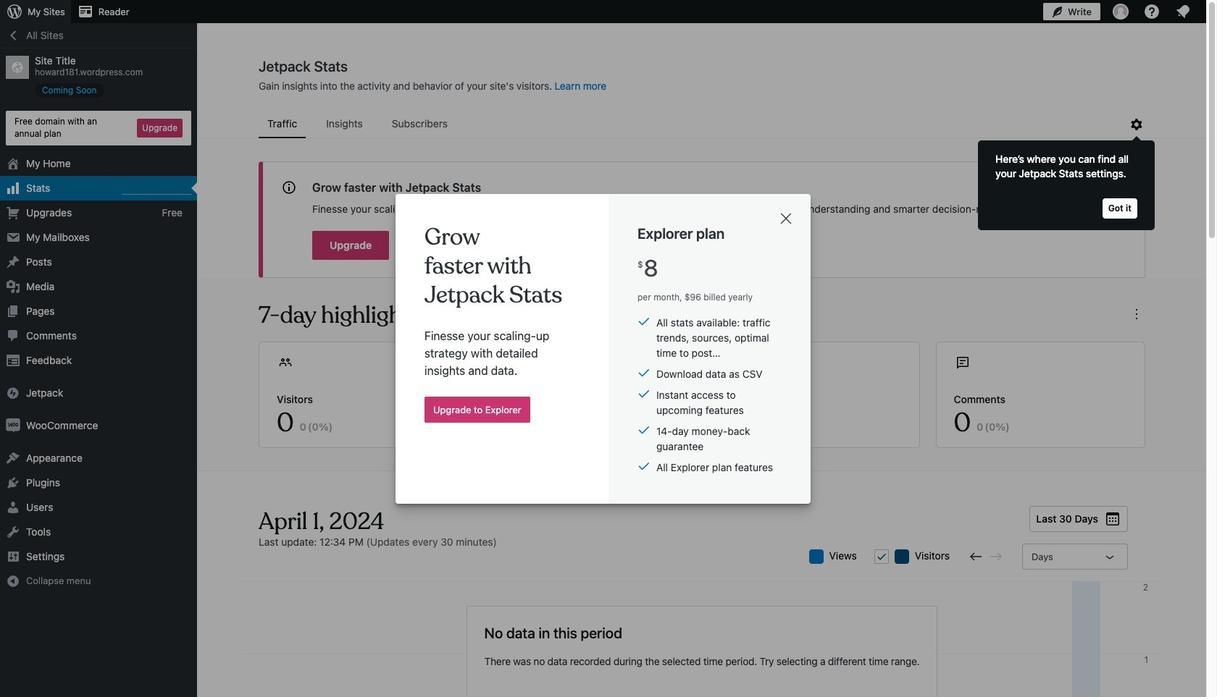 Task type: locate. For each thing, give the bounding box(es) containing it.
menu
[[259, 111, 1128, 138]]

menu inside jetpack stats main content
[[259, 111, 1128, 138]]

tooltip
[[971, 133, 1155, 230]]

None checkbox
[[874, 550, 889, 564]]

img image
[[6, 418, 20, 433]]

close image
[[777, 210, 795, 227]]



Task type: describe. For each thing, give the bounding box(es) containing it.
help image
[[1143, 3, 1161, 20]]

highest hourly views 0 image
[[122, 185, 191, 195]]

update your profile, personal settings, and more image
[[1112, 3, 1130, 20]]

manage your notifications image
[[1174, 3, 1192, 20]]

jetpack stats main content
[[198, 57, 1206, 698]]

close image
[[1110, 180, 1127, 197]]

none checkbox inside jetpack stats main content
[[874, 550, 889, 564]]



Task type: vqa. For each thing, say whether or not it's contained in the screenshot.
visibility Image
no



